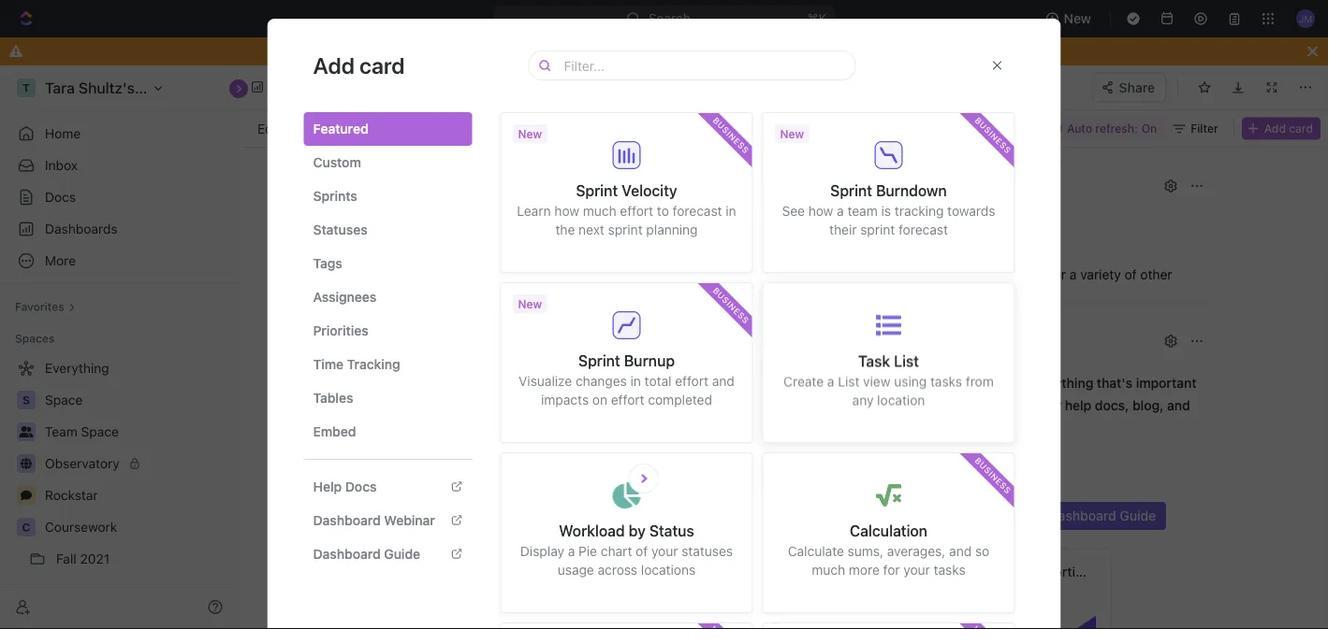Task type: describe. For each thing, give the bounding box(es) containing it.
1 vertical spatial clickup
[[849, 565, 897, 580]]

priorities
[[313, 323, 369, 339]]

0 vertical spatial you
[[486, 44, 509, 59]]

5,
[[1111, 74, 1121, 88]]

tasks inside task list create a list view using tasks from any location
[[930, 374, 962, 389]]

search...
[[649, 11, 702, 26]]

0 horizontal spatial add card
[[313, 52, 405, 79]]

0 vertical spatial add
[[313, 52, 355, 79]]

add inside add card button
[[1264, 122, 1286, 135]]

clickup inside button
[[454, 177, 509, 195]]

sprint for sprint velocity
[[576, 182, 618, 200]]

to left you.
[[812, 398, 825, 414]]

2 this from the top
[[840, 376, 863, 391]]

coursework link
[[45, 513, 227, 543]]

calculation
[[850, 523, 928, 541]]

help docs link
[[304, 471, 472, 504]]

burndown
[[876, 182, 947, 200]]

coursework
[[45, 520, 117, 535]]

usage
[[558, 563, 594, 578]]

much inside calculation calculate sums, averages, and so much more for your tasks
[[812, 563, 845, 578]]

variety
[[1080, 267, 1121, 283]]

personal
[[831, 267, 883, 283]]

project
[[917, 509, 961, 524]]

or
[[1054, 267, 1066, 283]]

your inside workload by status display a pie chart of your statuses usage across locations
[[651, 544, 678, 560]]

edit mode:
[[257, 121, 322, 136]]

1 this from the top
[[840, 44, 862, 59]]

chart
[[601, 544, 632, 560]]

1 horizontal spatial docs
[[345, 480, 377, 495]]

&
[[911, 333, 921, 351]]

in inside sprint velocity learn how much effort to forecast in the next sprint planning
[[726, 204, 736, 219]]

add card inside button
[[1264, 122, 1313, 135]]

leverage
[[970, 565, 1027, 580]]

management
[[965, 509, 1045, 524]]

spaces
[[15, 332, 55, 345]]

more
[[849, 563, 880, 578]]

portal,
[[1011, 267, 1050, 283]]

2023
[[1124, 74, 1154, 88]]

docs link
[[7, 183, 230, 212]]

started!
[[942, 421, 991, 436]]

help
[[1065, 398, 1092, 414]]

there!
[[756, 217, 834, 250]]

simple
[[448, 267, 487, 283]]

dashboards inside this is a simple example to show you how dashboards can work as your personal headquarters, client portal, or a variety of other possibilities.
[[649, 267, 722, 283]]

towards
[[947, 204, 995, 219]]

docs,
[[830, 333, 871, 351]]

to keep track of everything that's important to you. we've included some links to our help docs, blog, and university to get you started!
[[812, 376, 1200, 436]]

a right or
[[1070, 267, 1077, 283]]

text
[[866, 376, 892, 391]]

mode:
[[284, 121, 322, 136]]

with
[[1095, 565, 1121, 580]]

to
[[852, 509, 867, 524]]

view
[[863, 374, 891, 389]]

dashboard up the reporting
[[1049, 509, 1116, 524]]

📚 docs, files & links button
[[811, 329, 1153, 355]]

dashboard guide link
[[304, 538, 472, 572]]

dashboards right with
[[1124, 565, 1199, 580]]

important
[[1136, 376, 1197, 391]]

and inside to keep track of everything that's important to you. we've included some links to our help docs, blog, and university to get you started!
[[1167, 398, 1190, 414]]

sprint inside the sprint burndown see how a team is tracking towards their sprint forecast
[[860, 222, 895, 238]]

display
[[520, 544, 564, 560]]

blog,
[[1133, 398, 1164, 414]]

dashboards link
[[7, 214, 230, 244]]

dashboards inside "link"
[[45, 221, 118, 237]]

add card button
[[1242, 117, 1321, 140]]

burnup
[[624, 352, 675, 370]]

a inside the sprint burndown see how a team is tracking towards their sprint forecast
[[837, 204, 844, 219]]

dec 5, 2023 at 9:22 am
[[1085, 74, 1218, 88]]

custom
[[313, 155, 361, 170]]

you.
[[828, 398, 855, 414]]

sprint for sprint burndown
[[830, 182, 872, 200]]

forecast inside the sprint burndown see how a team is tracking towards their sprint forecast
[[899, 222, 948, 238]]

dashboard webinar link
[[304, 504, 472, 538]]

sprint velocity learn how much effort to forecast in the next sprint planning
[[517, 182, 736, 238]]

🗣
[[367, 333, 384, 351]]

the
[[555, 222, 575, 238]]

see
[[782, 204, 805, 219]]

locations
[[641, 563, 696, 578]]

time
[[313, 357, 344, 373]]

task
[[858, 352, 890, 370]]

assignees
[[313, 290, 377, 305]]

planning
[[646, 222, 698, 238]]

0 horizontal spatial list
[[838, 374, 860, 389]]

enable
[[562, 44, 603, 59]]

time tracking
[[313, 357, 400, 373]]

refresh:
[[1095, 122, 1138, 135]]

you inside to keep track of everything that's important to you. we've included some links to our help docs, blog, and university to get you started!
[[916, 421, 938, 436]]

enable
[[756, 44, 798, 59]]

dashboard guide
[[313, 547, 420, 563]]

📚
[[811, 333, 826, 351]]

0 vertical spatial guide
[[1120, 509, 1156, 524]]

a left simple
[[437, 267, 444, 283]]

to inside button
[[436, 177, 450, 195]]

sprints
[[313, 189, 357, 204]]

how to build a project management dashboard guide
[[821, 509, 1156, 524]]

work
[[751, 267, 780, 283]]

possibilities.
[[744, 290, 819, 305]]

using
[[894, 374, 927, 389]]

keep
[[943, 376, 973, 391]]

hey
[[698, 217, 750, 250]]

next
[[579, 222, 605, 238]]

completed
[[648, 393, 712, 408]]

a inside task list create a list view using tasks from any location
[[827, 374, 834, 389]]

a
[[905, 509, 914, 524]]

university:
[[901, 565, 967, 580]]

embed
[[313, 424, 356, 440]]

sprint for sprint burnup
[[578, 352, 620, 370]]

1 vertical spatial effort
[[675, 374, 709, 389]]



Task type: vqa. For each thing, say whether or not it's contained in the screenshot.
using
yes



Task type: locate. For each thing, give the bounding box(es) containing it.
🗣 chat
[[367, 333, 421, 351]]

Filter... text field
[[564, 51, 849, 80]]

this right hide
[[840, 44, 862, 59]]

a inside workload by status display a pie chart of your statuses usage across locations
[[568, 544, 575, 560]]

how up the
[[554, 204, 579, 219]]

can
[[726, 267, 747, 283]]

2 vertical spatial card
[[895, 376, 924, 391]]

team
[[848, 204, 878, 219]]

to up planning
[[657, 204, 669, 219]]

your
[[801, 267, 828, 283], [651, 544, 678, 560], [904, 563, 930, 578]]

0 vertical spatial card
[[359, 52, 405, 79]]

2 horizontal spatial how
[[808, 204, 833, 219]]

of inside workload by status display a pie chart of your statuses usage across locations
[[636, 544, 648, 560]]

sidebar navigation
[[0, 66, 239, 630]]

1 vertical spatial you
[[596, 267, 617, 283]]

sprint right next
[[608, 222, 643, 238]]

in
[[726, 204, 736, 219], [630, 374, 641, 389]]

tables
[[313, 391, 353, 406]]

of left other
[[1125, 267, 1137, 283]]

1 vertical spatial this
[[840, 376, 863, 391]]

sprint up team
[[830, 182, 872, 200]]

0 horizontal spatial sprint
[[608, 222, 643, 238]]

statuses
[[313, 222, 368, 238]]

2 vertical spatial you
[[916, 421, 938, 436]]

0 horizontal spatial guide
[[384, 547, 420, 563]]

list
[[894, 352, 919, 370], [838, 374, 860, 389]]

add
[[313, 52, 355, 79], [1264, 122, 1286, 135]]

tracking
[[347, 357, 400, 373]]

1 sprint from the left
[[608, 222, 643, 238]]

changes
[[576, 374, 627, 389]]

0 vertical spatial much
[[583, 204, 616, 219]]

tasks inside calculation calculate sums, averages, and so much more for your tasks
[[934, 563, 966, 578]]

sprint down team
[[860, 222, 895, 238]]

0 horizontal spatial much
[[583, 204, 616, 219]]

1 horizontal spatial list
[[894, 352, 919, 370]]

location
[[877, 393, 925, 408]]

0 horizontal spatial docs
[[45, 190, 76, 205]]

how for sprint burndown
[[808, 204, 833, 219]]

reporting
[[1030, 565, 1091, 580]]

we've
[[858, 398, 896, 414]]

how inside the sprint burndown see how a team is tracking towards their sprint forecast
[[808, 204, 833, 219]]

card down clickup logo
[[1289, 122, 1313, 135]]

how
[[821, 509, 848, 524]]

do
[[466, 44, 483, 59]]

1 horizontal spatial you
[[596, 267, 617, 283]]

your inside this is a simple example to show you how dashboards can work as your personal headquarters, client portal, or a variety of other possibilities.
[[801, 267, 828, 283]]

dashboard for dashboard webinar
[[313, 513, 381, 529]]

2 vertical spatial of
[[636, 544, 648, 560]]

to inside this is a simple example to show you how dashboards can work as your personal headquarters, client portal, or a variety of other possibilities.
[[545, 267, 557, 283]]

dashboards down university
[[821, 462, 895, 477]]

and down important
[[1167, 398, 1190, 414]]

sprint up changes
[[578, 352, 620, 370]]

you right do
[[486, 44, 509, 59]]

and up completed at the bottom of page
[[712, 374, 735, 389]]

0 horizontal spatial is
[[424, 267, 433, 283]]

to left show in the left of the page
[[545, 267, 557, 283]]

1 horizontal spatial guide
[[1120, 509, 1156, 524]]

1 horizontal spatial and
[[949, 544, 972, 560]]

None text field
[[369, 76, 655, 99]]

in left total
[[630, 374, 641, 389]]

1 vertical spatial forecast
[[899, 222, 948, 238]]

dashboards up learn in the top of the page
[[513, 177, 598, 195]]

favorites
[[15, 300, 64, 314]]

that's
[[1097, 376, 1133, 391]]

your down averages,
[[904, 563, 930, 578]]

to inside sprint velocity learn how much effort to forecast in the next sprint planning
[[657, 204, 669, 219]]

dashboards down docs link
[[45, 221, 118, 237]]

1 vertical spatial your
[[651, 544, 678, 560]]

in inside sprint burnup visualize changes in total effort and impacts on effort completed
[[630, 374, 641, 389]]

our
[[1041, 398, 1061, 414]]

1 horizontal spatial sprint
[[860, 222, 895, 238]]

some
[[956, 398, 990, 414]]

dashboard inside 'link'
[[313, 513, 381, 529]]

to right the welcome at the top
[[436, 177, 450, 195]]

effort up completed at the bottom of page
[[675, 374, 709, 389]]

docs,
[[1095, 398, 1129, 414]]

1 vertical spatial list
[[838, 374, 860, 389]]

1 horizontal spatial your
[[801, 267, 828, 283]]

do you want to enable browser notifications? enable hide this
[[466, 44, 862, 59]]

how inside this is a simple example to show you how dashboards can work as your personal headquarters, client portal, or a variety of other possibilities.
[[621, 267, 646, 283]]

docs down inbox at top
[[45, 190, 76, 205]]

you right show in the left of the page
[[596, 267, 617, 283]]

velocity
[[622, 182, 677, 200]]

a up you.
[[827, 374, 834, 389]]

1 vertical spatial add
[[1264, 122, 1286, 135]]

to left get
[[876, 421, 889, 436]]

help
[[313, 480, 342, 495]]

card inside button
[[1289, 122, 1313, 135]]

sprint burndown see how a team is tracking towards their sprint forecast
[[782, 182, 995, 238]]

1 vertical spatial card
[[1289, 122, 1313, 135]]

of up links
[[1012, 376, 1024, 391]]

add card down clickup logo
[[1264, 122, 1313, 135]]

at
[[1158, 74, 1169, 88]]

use
[[812, 376, 836, 391]]

0 vertical spatial your
[[801, 267, 828, 283]]

0 horizontal spatial your
[[651, 544, 678, 560]]

browser
[[606, 44, 657, 59]]

much inside sprint velocity learn how much effort to forecast in the next sprint planning
[[583, 204, 616, 219]]

from
[[966, 374, 994, 389]]

sprint up next
[[576, 182, 618, 200]]

1 vertical spatial is
[[424, 267, 433, 283]]

sprint inside sprint velocity learn how much effort to forecast in the next sprint planning
[[576, 182, 618, 200]]

is right team
[[881, 204, 891, 219]]

how right see
[[808, 204, 833, 219]]

guide up with
[[1120, 509, 1156, 524]]

welcome to clickup dashboards
[[367, 177, 598, 195]]

c
[[22, 521, 30, 534]]

is inside the sprint burndown see how a team is tracking towards their sprint forecast
[[881, 204, 891, 219]]

track
[[976, 376, 1008, 391]]

is right this
[[424, 267, 433, 283]]

clickup right the welcome at the top
[[454, 177, 509, 195]]

1 vertical spatial tasks
[[934, 563, 966, 578]]

is
[[881, 204, 891, 219], [424, 267, 433, 283]]

of inside to keep track of everything that's important to you. we've included some links to our help docs, blog, and university to get you started!
[[1012, 376, 1024, 391]]

guide
[[1120, 509, 1156, 524], [384, 547, 420, 563]]

dashboards inside button
[[513, 177, 598, 195]]

card up location
[[895, 376, 924, 391]]

2 horizontal spatial of
[[1125, 267, 1137, 283]]

clickup logo image
[[1231, 73, 1315, 90]]

of inside this is a simple example to show you how dashboards can work as your personal headquarters, client portal, or a variety of other possibilities.
[[1125, 267, 1137, 283]]

2 horizontal spatial and
[[1167, 398, 1190, 414]]

0 vertical spatial of
[[1125, 267, 1137, 283]]

and inside sprint burnup visualize changes in total effort and impacts on effort completed
[[712, 374, 735, 389]]

0 vertical spatial this
[[840, 44, 862, 59]]

0 vertical spatial docs
[[45, 190, 76, 205]]

tracking
[[895, 204, 944, 219]]

2 vertical spatial effort
[[611, 393, 645, 408]]

hey there! 👋
[[698, 217, 868, 250]]

home link
[[7, 119, 230, 149]]

this up any
[[840, 376, 863, 391]]

1 horizontal spatial card
[[895, 376, 924, 391]]

of
[[1125, 267, 1137, 283], [1012, 376, 1024, 391], [636, 544, 648, 560]]

home
[[45, 126, 81, 141]]

0 horizontal spatial of
[[636, 544, 648, 560]]

0 vertical spatial forecast
[[673, 204, 722, 219]]

list up using
[[894, 352, 919, 370]]

and inside calculation calculate sums, averages, and so much more for your tasks
[[949, 544, 972, 560]]

0 horizontal spatial in
[[630, 374, 641, 389]]

tasks
[[930, 374, 962, 389], [934, 563, 966, 578]]

0 vertical spatial effort
[[620, 204, 653, 219]]

1 vertical spatial add card
[[1264, 122, 1313, 135]]

guide inside dashboard guide link
[[384, 547, 420, 563]]

1 vertical spatial in
[[630, 374, 641, 389]]

dashboards
[[513, 177, 598, 195], [45, 221, 118, 237], [649, 267, 722, 283], [821, 462, 895, 477], [1124, 565, 1199, 580]]

effort right on at the bottom of the page
[[611, 393, 645, 408]]

sprint inside sprint velocity learn how much effort to forecast in the next sprint planning
[[608, 222, 643, 238]]

effort inside sprint velocity learn how much effort to forecast in the next sprint planning
[[620, 204, 653, 219]]

calculation calculate sums, averages, and so much more for your tasks
[[788, 523, 990, 578]]

0 horizontal spatial clickup
[[454, 177, 509, 195]]

sums,
[[848, 544, 884, 560]]

auto
[[1067, 122, 1092, 135]]

1 horizontal spatial clickup
[[849, 565, 897, 580]]

docs right help
[[345, 480, 377, 495]]

get
[[892, 421, 913, 436]]

9:22
[[1172, 74, 1198, 88]]

featured
[[313, 121, 368, 137]]

sprint
[[576, 182, 618, 200], [830, 182, 872, 200], [578, 352, 620, 370]]

notifications?
[[660, 44, 744, 59]]

workload by status display a pie chart of your statuses usage across locations
[[520, 523, 733, 578]]

1 vertical spatial docs
[[345, 480, 377, 495]]

clickup university: leverage reporting with dashboards
[[849, 565, 1199, 580]]

0 horizontal spatial how
[[554, 204, 579, 219]]

to
[[546, 44, 558, 59], [436, 177, 450, 195], [657, 204, 669, 219], [545, 267, 557, 283], [927, 376, 940, 391], [812, 398, 825, 414], [1025, 398, 1037, 414], [876, 421, 889, 436]]

welcome
[[367, 177, 432, 195]]

to right want
[[546, 44, 558, 59]]

their
[[829, 222, 857, 238]]

1 horizontal spatial how
[[621, 267, 646, 283]]

add up featured
[[313, 52, 355, 79]]

0 vertical spatial tasks
[[930, 374, 962, 389]]

0 vertical spatial in
[[726, 204, 736, 219]]

forecast inside sprint velocity learn how much effort to forecast in the next sprint planning
[[673, 204, 722, 219]]

sprint burnup visualize changes in total effort and impacts on effort completed
[[519, 352, 735, 408]]

welcome to clickup dashboards button
[[366, 173, 1153, 199]]

your up locations
[[651, 544, 678, 560]]

files
[[874, 333, 907, 351]]

add card up featured
[[313, 52, 405, 79]]

your inside calculation calculate sums, averages, and so much more for your tasks
[[904, 563, 930, 578]]

1 vertical spatial of
[[1012, 376, 1024, 391]]

2 sprint from the left
[[860, 222, 895, 238]]

everything
[[1028, 376, 1093, 391]]

for
[[883, 563, 900, 578]]

how right show in the left of the page
[[621, 267, 646, 283]]

dashboard down help docs
[[313, 513, 381, 529]]

much down calculate
[[812, 563, 845, 578]]

you down included
[[916, 421, 938, 436]]

am
[[1201, 74, 1218, 88]]

tasks up included
[[930, 374, 962, 389]]

1 horizontal spatial add
[[1264, 122, 1286, 135]]

effort
[[620, 204, 653, 219], [675, 374, 709, 389], [611, 393, 645, 408]]

1 horizontal spatial in
[[726, 204, 736, 219]]

show
[[560, 267, 592, 283]]

total
[[645, 374, 672, 389]]

how
[[554, 204, 579, 219], [808, 204, 833, 219], [621, 267, 646, 283]]

any
[[852, 393, 874, 408]]

visualize
[[519, 374, 572, 389]]

dashboards down planning
[[649, 267, 722, 283]]

use this text card
[[812, 376, 924, 391]]

2 horizontal spatial you
[[916, 421, 938, 436]]

dashboard for dashboard guide
[[313, 547, 381, 563]]

🗣 chat button
[[366, 329, 684, 355]]

clickup university: leverage reporting with dashboards link
[[849, 550, 1199, 595]]

card up featured
[[359, 52, 405, 79]]

in down welcome to clickup dashboards button
[[726, 204, 736, 219]]

0 horizontal spatial card
[[359, 52, 405, 79]]

docs inside sidebar navigation
[[45, 190, 76, 205]]

1 vertical spatial much
[[812, 563, 845, 578]]

much up next
[[583, 204, 616, 219]]

sprint inside the sprint burndown see how a team is tracking towards their sprint forecast
[[830, 182, 872, 200]]

a up their
[[837, 204, 844, 219]]

university
[[812, 421, 873, 436]]

add down clickup logo
[[1264, 122, 1286, 135]]

0 vertical spatial and
[[712, 374, 735, 389]]

📚 docs, files & links
[[811, 333, 962, 351]]

and left the so
[[949, 544, 972, 560]]

edit
[[257, 121, 281, 136]]

2 horizontal spatial your
[[904, 563, 930, 578]]

a left pie
[[568, 544, 575, 560]]

chat
[[388, 333, 421, 351]]

build
[[870, 509, 901, 524]]

sprint
[[608, 222, 643, 238], [860, 222, 895, 238]]

0 horizontal spatial forecast
[[673, 204, 722, 219]]

list up any
[[838, 374, 860, 389]]

1 vertical spatial guide
[[384, 547, 420, 563]]

effort down velocity
[[620, 204, 653, 219]]

1 vertical spatial and
[[1167, 398, 1190, 414]]

as
[[784, 267, 797, 283]]

1 horizontal spatial is
[[881, 204, 891, 219]]

0 horizontal spatial add
[[313, 52, 355, 79]]

0 horizontal spatial you
[[486, 44, 509, 59]]

0 vertical spatial add card
[[313, 52, 405, 79]]

2 vertical spatial your
[[904, 563, 930, 578]]

you inside this is a simple example to show you how dashboards can work as your personal headquarters, client portal, or a variety of other possibilities.
[[596, 267, 617, 283]]

0 vertical spatial is
[[881, 204, 891, 219]]

pie
[[579, 544, 597, 560]]

of down by
[[636, 544, 648, 560]]

tasks down averages,
[[934, 563, 966, 578]]

is inside this is a simple example to show you how dashboards can work as your personal headquarters, client portal, or a variety of other possibilities.
[[424, 267, 433, 283]]

sprint inside sprint burnup visualize changes in total effort and impacts on effort completed
[[578, 352, 620, 370]]

0 horizontal spatial and
[[712, 374, 735, 389]]

0 vertical spatial clickup
[[454, 177, 509, 195]]

to left our
[[1025, 398, 1037, 414]]

your right as
[[801, 267, 828, 283]]

0 vertical spatial list
[[894, 352, 919, 370]]

across
[[598, 563, 638, 578]]

dashboards overview
[[821, 462, 957, 477]]

hide
[[808, 44, 836, 59]]

forecast down tracking
[[899, 222, 948, 238]]

learn
[[517, 204, 551, 219]]

how for sprint velocity
[[554, 204, 579, 219]]

clickup down sums,
[[849, 565, 897, 580]]

1 horizontal spatial of
[[1012, 376, 1024, 391]]

⌘k
[[807, 11, 827, 26]]

dashboard down 'dashboard webinar'
[[313, 547, 381, 563]]

how inside sprint velocity learn how much effort to forecast in the next sprint planning
[[554, 204, 579, 219]]

1 horizontal spatial forecast
[[899, 222, 948, 238]]

1 horizontal spatial much
[[812, 563, 845, 578]]

guide down webinar
[[384, 547, 420, 563]]

1 horizontal spatial add card
[[1264, 122, 1313, 135]]

coursework, , element
[[17, 519, 36, 537]]

2 horizontal spatial card
[[1289, 122, 1313, 135]]

forecast up planning
[[673, 204, 722, 219]]

2 vertical spatial and
[[949, 544, 972, 560]]

to right using
[[927, 376, 940, 391]]



